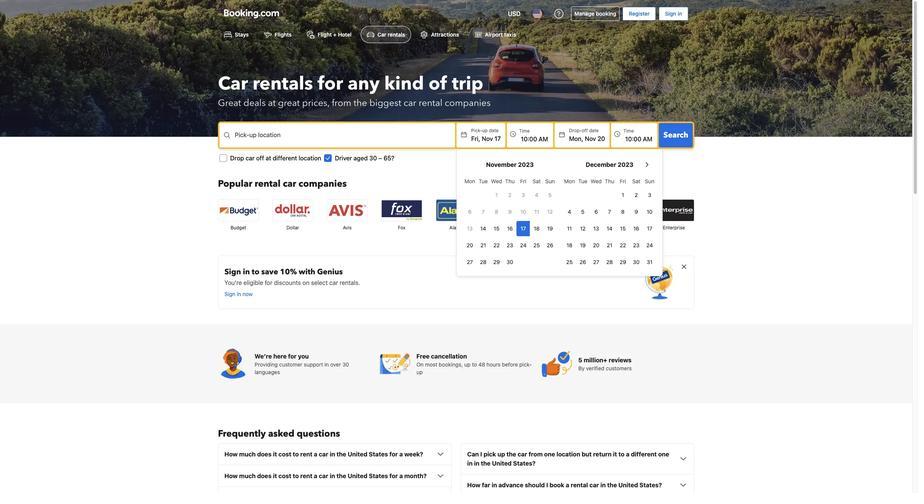 Task type: vqa. For each thing, say whether or not it's contained in the screenshot.


Task type: describe. For each thing, give the bounding box(es) containing it.
in inside we're here for you providing customer support in over 30 languages
[[325, 362, 329, 368]]

car inside how much does it cost to rent a car in the united states for a week? dropdown button
[[319, 452, 328, 459]]

hertz
[[614, 225, 626, 231]]

7 December 2023 checkbox
[[603, 205, 616, 220]]

save
[[261, 267, 278, 278]]

rentals.
[[340, 280, 360, 287]]

date for 20
[[589, 128, 599, 134]]

17 cell
[[517, 220, 530, 237]]

15 for 15 december 2023 checkbox
[[620, 226, 626, 232]]

popular rental car companies
[[218, 178, 347, 191]]

Pick-up location field
[[235, 136, 455, 145]]

we're here for you image
[[218, 349, 249, 380]]

how far in advance should i book a rental car in the united states?
[[467, 483, 662, 490]]

18 December 2023 checkbox
[[563, 238, 576, 254]]

on
[[416, 362, 424, 368]]

1 vertical spatial companies
[[299, 178, 347, 191]]

before
[[502, 362, 518, 368]]

can
[[467, 452, 479, 459]]

10 December 2023 checkbox
[[643, 205, 656, 220]]

20 for 20 december 2023 checkbox
[[593, 243, 599, 249]]

23 November 2023 checkbox
[[503, 238, 517, 254]]

fox logo image
[[382, 200, 422, 222]]

we're here for you providing customer support in over 30 languages
[[255, 354, 349, 376]]

on
[[303, 280, 309, 287]]

the down how much does it cost to rent a car in the united states for a week? dropdown button
[[337, 473, 346, 480]]

a left the month?
[[399, 473, 403, 480]]

+
[[333, 31, 337, 38]]

5 million+ reviews by verified customers
[[578, 357, 632, 372]]

most
[[425, 362, 437, 368]]

tue for december
[[578, 178, 587, 185]]

rental inside how far in advance should i book a rental car in the united states? dropdown button
[[571, 483, 588, 490]]

28 December 2023 checkbox
[[603, 255, 616, 270]]

16 for 16 checkbox
[[507, 226, 513, 232]]

over
[[330, 362, 341, 368]]

sign in
[[665, 10, 682, 17]]

22 November 2023 checkbox
[[490, 238, 503, 254]]

with
[[299, 267, 315, 278]]

thrifty logo image
[[491, 200, 531, 222]]

any
[[348, 71, 380, 97]]

for left the month?
[[389, 473, 398, 480]]

can i pick up the car from one location but return it to a different one in in the united states?
[[467, 452, 669, 468]]

how much does it cost to rent a car in the united states for a month?
[[224, 473, 427, 480]]

48
[[478, 362, 485, 368]]

mon,
[[569, 136, 583, 143]]

sign for now
[[224, 291, 235, 298]]

24 for 24 option
[[520, 243, 527, 249]]

9 December 2023 checkbox
[[630, 205, 643, 220]]

0 vertical spatial location
[[258, 132, 281, 139]]

frequently asked questions
[[218, 428, 340, 441]]

3 for november 2023
[[522, 192, 525, 199]]

2023 for december 2023
[[618, 162, 633, 168]]

million+
[[584, 357, 607, 364]]

a inside can i pick up the car from one location but return it to a different one in in the united states?
[[626, 452, 630, 459]]

pick-up location
[[235, 132, 281, 139]]

for inside we're here for you providing customer support in over 30 languages
[[288, 354, 297, 360]]

hotel
[[338, 31, 352, 38]]

car rentals for any kind of trip great deals at great prices, from the biggest car rental companies
[[218, 71, 491, 110]]

far
[[482, 483, 490, 490]]

20 November 2023 checkbox
[[463, 238, 477, 254]]

thu for december
[[605, 178, 614, 185]]

booking
[[596, 10, 616, 17]]

fox
[[398, 225, 406, 231]]

27 November 2023 checkbox
[[463, 255, 477, 270]]

enterprise
[[663, 225, 685, 231]]

november 2023
[[486, 162, 534, 168]]

how far in advance should i book a rental car in the united states? button
[[467, 481, 688, 491]]

car right drop at the top of page
[[246, 155, 255, 162]]

attractions
[[431, 31, 459, 38]]

genius
[[317, 267, 343, 278]]

0 horizontal spatial off
[[256, 155, 264, 162]]

1 vertical spatial location
[[299, 155, 321, 162]]

14 for 14 december 2023 checkbox
[[607, 226, 612, 232]]

1 one from the left
[[544, 452, 555, 459]]

25 for 25 checkbox
[[533, 243, 540, 249]]

mon for december
[[564, 178, 575, 185]]

avis
[[343, 225, 352, 231]]

20 for the 20 option
[[467, 243, 473, 249]]

10 for 10 november 2023 checkbox
[[520, 209, 526, 215]]

5 inside the 5 million+ reviews by verified customers
[[578, 357, 582, 364]]

car up dollar logo
[[283, 178, 296, 191]]

from inside car rentals for any kind of trip great deals at great prices, from the biggest car rental companies
[[332, 97, 351, 110]]

budget logo image
[[218, 200, 258, 222]]

for inside car rentals for any kind of trip great deals at great prices, from the biggest car rental companies
[[318, 71, 343, 97]]

dollar logo image
[[273, 200, 313, 222]]

cancellation
[[431, 354, 467, 360]]

nov for 20
[[585, 136, 596, 143]]

6 for 6 november 2023 option
[[468, 209, 472, 215]]

states for month?
[[369, 473, 388, 480]]

14 for the 14 "checkbox"
[[480, 226, 486, 232]]

driver
[[335, 155, 352, 162]]

taxis
[[504, 31, 516, 38]]

1 vertical spatial at
[[266, 155, 271, 162]]

sign for to
[[224, 267, 241, 278]]

25 December 2023 checkbox
[[563, 255, 576, 270]]

0 horizontal spatial rental
[[255, 178, 281, 191]]

19 December 2023 checkbox
[[576, 238, 590, 254]]

pick- for pick-up location
[[235, 132, 249, 139]]

car inside car rentals for any kind of trip great deals at great prices, from the biggest car rental companies
[[404, 97, 416, 110]]

16 December 2023 checkbox
[[630, 222, 643, 237]]

pick
[[484, 452, 496, 459]]

13 for 13 december 2023 option on the top of page
[[593, 226, 599, 232]]

rentals for car rentals
[[388, 31, 405, 38]]

23 for 23 december 2023 checkbox
[[633, 243, 640, 249]]

30 inside checkbox
[[633, 259, 640, 266]]

car inside can i pick up the car from one location but return it to a different one in in the united states?
[[518, 452, 527, 459]]

manage
[[574, 10, 595, 17]]

13 December 2023 checkbox
[[590, 222, 603, 237]]

the down the return
[[607, 483, 617, 490]]

16 for the 16 december 2023 checkbox
[[633, 226, 639, 232]]

how for how much does it cost to rent a car in the united states for a week?
[[224, 452, 238, 459]]

11 for 11 checkbox
[[567, 226, 572, 232]]

it for how much does it cost to rent a car in the united states for a month?
[[273, 473, 277, 480]]

27 for 27 november 2023 checkbox at the right bottom
[[467, 259, 473, 266]]

–
[[378, 155, 382, 162]]

pick-
[[519, 362, 532, 368]]

should
[[525, 483, 545, 490]]

10%
[[280, 267, 297, 278]]

book
[[550, 483, 564, 490]]

a left week?
[[399, 452, 403, 459]]

free cancellation on most bookings, up to 48 hours before pick- up
[[416, 354, 532, 376]]

for left week?
[[389, 452, 398, 459]]

to down how much does it cost to rent a car in the united states for a week?
[[293, 473, 299, 480]]

airport taxis
[[485, 31, 516, 38]]

trip
[[452, 71, 483, 97]]

driver aged 30 – 65?
[[335, 155, 394, 162]]

now
[[243, 291, 253, 298]]

14 November 2023 checkbox
[[477, 222, 490, 237]]

3 December 2023 checkbox
[[643, 188, 656, 203]]

grid for november
[[463, 174, 557, 270]]

can i pick up the car from one location but return it to a different one in in the united states? button
[[467, 451, 688, 469]]

a right book
[[566, 483, 569, 490]]

9 for 9 option
[[508, 209, 512, 215]]

28 for the 28 december 2023 checkbox
[[606, 259, 613, 266]]

30 inside option
[[507, 259, 513, 266]]

great
[[218, 97, 241, 110]]

2 horizontal spatial 17
[[647, 226, 652, 232]]

18 November 2023 checkbox
[[530, 222, 543, 237]]

8 for the 8 december 2023 option
[[621, 209, 625, 215]]

up down deals
[[249, 132, 257, 139]]

to inside can i pick up the car from one location but return it to a different one in in the united states?
[[619, 452, 625, 459]]

of
[[429, 71, 447, 97]]

flight + hotel
[[318, 31, 352, 38]]

the right pick
[[507, 452, 516, 459]]

26 for 26 checkbox
[[580, 259, 586, 266]]

5 November 2023 checkbox
[[543, 188, 557, 203]]

up left the 48
[[464, 362, 471, 368]]

advance
[[499, 483, 523, 490]]

1 November 2023 checkbox
[[490, 188, 503, 203]]

30 inside we're here for you providing customer support in over 30 languages
[[342, 362, 349, 368]]

26 December 2023 checkbox
[[576, 255, 590, 270]]

16 November 2023 checkbox
[[503, 222, 517, 237]]

2 22 from the left
[[620, 243, 626, 249]]

languages
[[255, 370, 280, 376]]

19 November 2023 checkbox
[[543, 222, 557, 237]]

avis logo image
[[327, 200, 367, 222]]

questions
[[297, 428, 340, 441]]

drop-off date mon, nov 20
[[569, 128, 605, 143]]

alamo
[[449, 225, 463, 231]]

wed for november
[[491, 178, 502, 185]]

sat for november 2023
[[533, 178, 541, 185]]

for inside sign in to save 10% with genius you're eligible for discounts on select car rentals.
[[265, 280, 272, 287]]

car for car rentals for any kind of trip great deals at great prices, from the biggest car rental companies
[[218, 71, 248, 97]]

eligible
[[244, 280, 263, 287]]

manage booking link
[[571, 6, 620, 21]]

prices,
[[302, 97, 330, 110]]

8 for 8 checkbox
[[495, 209, 498, 215]]

to inside sign in to save 10% with genius you're eligible for discounts on select car rentals.
[[252, 267, 259, 278]]

car inside sign in to save 10% with genius you're eligible for discounts on select car rentals.
[[329, 280, 338, 287]]

airport
[[485, 31, 503, 38]]

off inside drop-off date mon, nov 20
[[582, 128, 588, 134]]

does for how much does it cost to rent a car in the united states for a month?
[[257, 473, 272, 480]]

month?
[[404, 473, 427, 480]]

19 for '19' option
[[547, 226, 553, 232]]

booking.com online hotel reservations image
[[224, 9, 279, 18]]

31 December 2023 checkbox
[[643, 255, 656, 270]]

2 one from the left
[[658, 452, 669, 459]]

19 for 19 checkbox
[[580, 243, 586, 249]]

pick- for pick-up date fri, nov 17
[[471, 128, 482, 134]]

you
[[298, 354, 309, 360]]

car rentals link
[[361, 26, 411, 43]]

31
[[647, 259, 653, 266]]

it for how much does it cost to rent a car in the united states for a week?
[[273, 452, 277, 459]]

car inside how much does it cost to rent a car in the united states for a month? dropdown button
[[319, 473, 328, 480]]

the inside car rentals for any kind of trip great deals at great prices, from the biggest car rental companies
[[354, 97, 367, 110]]

29 for 29 option on the bottom right of the page
[[493, 259, 500, 266]]

29 for 29 december 2023 checkbox in the right of the page
[[620, 259, 626, 266]]

12 for 12 december 2023 option
[[580, 226, 586, 232]]

at inside car rentals for any kind of trip great deals at great prices, from the biggest car rental companies
[[268, 97, 276, 110]]

stays
[[235, 31, 249, 38]]

usd
[[508, 10, 521, 17]]

verified
[[586, 366, 604, 372]]

tue for november
[[479, 178, 488, 185]]

22 December 2023 checkbox
[[616, 238, 630, 254]]

21 for "21" 'option' on the right
[[607, 243, 612, 249]]



Task type: locate. For each thing, give the bounding box(es) containing it.
i
[[480, 452, 482, 459], [546, 483, 548, 490]]

0 horizontal spatial 18
[[534, 226, 540, 232]]

0 horizontal spatial 26
[[547, 243, 553, 249]]

fri up 3 november 2023 checkbox
[[520, 178, 526, 185]]

2 28 from the left
[[606, 259, 613, 266]]

1 vertical spatial 11
[[567, 226, 572, 232]]

0 horizontal spatial 17
[[495, 136, 501, 143]]

dollar
[[287, 225, 299, 231]]

21 November 2023 checkbox
[[477, 238, 490, 254]]

2 6 from the left
[[595, 209, 598, 215]]

15 December 2023 checkbox
[[616, 222, 630, 237]]

15 right the 14 "checkbox"
[[494, 226, 499, 232]]

23 for "23" 'option'
[[507, 243, 513, 249]]

0 horizontal spatial car
[[218, 71, 248, 97]]

up right pick
[[498, 452, 505, 459]]

wed down december
[[591, 178, 602, 185]]

deals
[[243, 97, 266, 110]]

fri,
[[471, 136, 480, 143]]

23 inside 'option'
[[507, 243, 513, 249]]

1 vertical spatial cost
[[278, 473, 291, 480]]

12 left 13 december 2023 option on the top of page
[[580, 226, 586, 232]]

2 16 from the left
[[633, 226, 639, 232]]

7 November 2023 checkbox
[[477, 205, 490, 220]]

1 16 from the left
[[507, 226, 513, 232]]

13 right 12 december 2023 option
[[593, 226, 599, 232]]

it
[[273, 452, 277, 459], [613, 452, 617, 459], [273, 473, 277, 480]]

28 left 29 option on the bottom right of the page
[[480, 259, 487, 266]]

20 inside checkbox
[[593, 243, 599, 249]]

car
[[378, 31, 386, 38], [218, 71, 248, 97]]

0 horizontal spatial 15
[[494, 226, 499, 232]]

car down genius
[[329, 280, 338, 287]]

companies down trip
[[445, 97, 491, 110]]

1 horizontal spatial 2
[[635, 192, 638, 199]]

2 wed from the left
[[591, 178, 602, 185]]

4 for '4' checkbox
[[568, 209, 571, 215]]

1 horizontal spatial tue
[[578, 178, 587, 185]]

0 horizontal spatial sat
[[533, 178, 541, 185]]

18 for 18 november 2023 option
[[534, 226, 540, 232]]

sun up 5 option
[[545, 178, 555, 185]]

13
[[467, 226, 473, 232], [593, 226, 599, 232]]

11
[[534, 209, 539, 215], [567, 226, 572, 232]]

2 fri from the left
[[620, 178, 626, 185]]

car for car rentals
[[378, 31, 386, 38]]

customer
[[279, 362, 302, 368]]

december
[[586, 162, 616, 168]]

alamo logo image
[[436, 200, 476, 222]]

1 6 from the left
[[468, 209, 472, 215]]

29 inside 29 option
[[493, 259, 500, 266]]

1 inside 1 december 2023 checkbox
[[622, 192, 624, 199]]

tue down november
[[479, 178, 488, 185]]

11 November 2023 checkbox
[[530, 205, 543, 220]]

here
[[273, 354, 287, 360]]

up inside pick-up date fri, nov 17
[[482, 128, 488, 134]]

2 grid from the left
[[563, 174, 656, 270]]

3 November 2023 checkbox
[[517, 188, 530, 203]]

0 vertical spatial how
[[224, 452, 238, 459]]

0 vertical spatial companies
[[445, 97, 491, 110]]

1 vertical spatial different
[[631, 452, 657, 459]]

pick- inside pick-up date fri, nov 17
[[471, 128, 482, 134]]

sign in now
[[224, 291, 253, 298]]

great
[[278, 97, 300, 110]]

1 nov from the left
[[482, 136, 493, 143]]

0 vertical spatial different
[[273, 155, 297, 162]]

0 horizontal spatial mon tue wed thu
[[464, 178, 515, 185]]

5 right '4' checkbox
[[581, 209, 584, 215]]

14 right 13 "checkbox"
[[480, 226, 486, 232]]

22 right 21 'checkbox'
[[493, 243, 500, 249]]

sign in now link
[[224, 291, 360, 299]]

30 right 29 december 2023 checkbox in the right of the page
[[633, 259, 640, 266]]

30 left –
[[369, 155, 377, 162]]

for
[[318, 71, 343, 97], [265, 280, 272, 287], [288, 354, 297, 360], [389, 452, 398, 459], [389, 473, 398, 480]]

states? inside dropdown button
[[640, 483, 662, 490]]

26 inside 26 checkbox
[[580, 259, 586, 266]]

18 left 19 checkbox
[[567, 243, 572, 249]]

17
[[495, 136, 501, 143], [521, 226, 526, 232], [647, 226, 652, 232]]

3
[[522, 192, 525, 199], [648, 192, 651, 199]]

1 vertical spatial car
[[218, 71, 248, 97]]

airport taxis link
[[468, 26, 522, 43]]

popular
[[218, 178, 252, 191]]

14 inside "checkbox"
[[480, 226, 486, 232]]

pick- up fri,
[[471, 128, 482, 134]]

28 November 2023 checkbox
[[477, 255, 490, 270]]

16
[[507, 226, 513, 232], [633, 226, 639, 232]]

sign down you're
[[224, 291, 235, 298]]

sign inside sign in to save 10% with genius you're eligible for discounts on select car rentals.
[[224, 267, 241, 278]]

0 horizontal spatial 14
[[480, 226, 486, 232]]

2023
[[518, 162, 534, 168], [618, 162, 633, 168]]

18 for 18 option
[[567, 243, 572, 249]]

25 left 26 checkbox
[[566, 259, 573, 266]]

2 2 from the left
[[635, 192, 638, 199]]

8 inside checkbox
[[495, 209, 498, 215]]

companies
[[445, 97, 491, 110], [299, 178, 347, 191]]

26 right 25 checkbox
[[547, 243, 553, 249]]

rent for how much does it cost to rent a car in the united states for a month?
[[300, 473, 312, 480]]

1 13 from the left
[[467, 226, 473, 232]]

1 much from the top
[[239, 452, 256, 459]]

19 inside option
[[547, 226, 553, 232]]

2 vertical spatial rental
[[571, 483, 588, 490]]

the up how much does it cost to rent a car in the united states for a month? dropdown button
[[337, 452, 346, 459]]

nov right mon,
[[585, 136, 596, 143]]

2 states from the top
[[369, 473, 388, 480]]

21 for 21 'checkbox'
[[480, 243, 486, 249]]

sign
[[665, 10, 676, 17], [224, 267, 241, 278], [224, 291, 235, 298]]

enterprise logo image
[[654, 200, 694, 222]]

at left great
[[268, 97, 276, 110]]

4 right 3 november 2023 checkbox
[[535, 192, 538, 199]]

sun for november 2023
[[545, 178, 555, 185]]

2 23 from the left
[[633, 243, 640, 249]]

1 sat from the left
[[533, 178, 541, 185]]

1 15 from the left
[[494, 226, 499, 232]]

9 November 2023 checkbox
[[503, 205, 517, 220]]

20 left 21 'checkbox'
[[467, 243, 473, 249]]

0 vertical spatial 18
[[534, 226, 540, 232]]

1 horizontal spatial i
[[546, 483, 548, 490]]

5
[[548, 192, 552, 199], [581, 209, 584, 215], [578, 357, 582, 364]]

17 right fri,
[[495, 136, 501, 143]]

1 7 from the left
[[482, 209, 485, 215]]

10 for "10" checkbox
[[647, 209, 653, 215]]

date inside drop-off date mon, nov 20
[[589, 128, 599, 134]]

1 horizontal spatial mon
[[564, 178, 575, 185]]

fri for november
[[520, 178, 526, 185]]

14 left 'hertz'
[[607, 226, 612, 232]]

15 November 2023 checkbox
[[490, 222, 503, 237]]

to inside 'free cancellation on most bookings, up to 48 hours before pick- up'
[[472, 362, 477, 368]]

week?
[[404, 452, 423, 459]]

1 horizontal spatial 7
[[608, 209, 611, 215]]

free cancellation image
[[380, 349, 410, 380]]

17 right thrifty
[[521, 226, 526, 232]]

10 November 2023 checkbox
[[517, 205, 530, 220]]

wed up 1 checkbox
[[491, 178, 502, 185]]

20
[[598, 136, 605, 143], [467, 243, 473, 249], [593, 243, 599, 249]]

i left book
[[546, 483, 548, 490]]

2 for december
[[635, 192, 638, 199]]

1 horizontal spatial 29
[[620, 259, 626, 266]]

0 horizontal spatial one
[[544, 452, 555, 459]]

up down on
[[416, 370, 423, 376]]

2 7 from the left
[[608, 209, 611, 215]]

register link
[[623, 7, 656, 21]]

1 29 from the left
[[493, 259, 500, 266]]

0 vertical spatial off
[[582, 128, 588, 134]]

15 inside checkbox
[[620, 226, 626, 232]]

7 for the 7 december 2023 option
[[608, 209, 611, 215]]

sun for december 2023
[[645, 178, 654, 185]]

fri for december
[[620, 178, 626, 185]]

6 December 2023 checkbox
[[590, 205, 603, 220]]

hertz logo image
[[599, 200, 640, 222]]

1 horizontal spatial 27
[[593, 259, 599, 266]]

5 inside checkbox
[[581, 209, 584, 215]]

1 cost from the top
[[278, 452, 291, 459]]

1 10 from the left
[[520, 209, 526, 215]]

1 horizontal spatial fri
[[620, 178, 626, 185]]

28 inside the 28 december 2023 checkbox
[[606, 259, 613, 266]]

5 for 5 checkbox
[[581, 209, 584, 215]]

wed for december
[[591, 178, 602, 185]]

a
[[314, 452, 317, 459], [399, 452, 403, 459], [626, 452, 630, 459], [314, 473, 317, 480], [399, 473, 403, 480], [566, 483, 569, 490]]

21 inside 'option'
[[607, 243, 612, 249]]

13 inside option
[[593, 226, 599, 232]]

pick-up date fri, nov 17
[[471, 128, 501, 143]]

1 horizontal spatial 13
[[593, 226, 599, 232]]

0 vertical spatial rentals
[[388, 31, 405, 38]]

car down can i pick up the car from one location but return it to a different one in in the united states? dropdown button
[[590, 483, 599, 490]]

0 horizontal spatial 16
[[507, 226, 513, 232]]

14
[[480, 226, 486, 232], [607, 226, 612, 232]]

5 up by
[[578, 357, 582, 364]]

car down how much does it cost to rent a car in the united states for a week?
[[319, 473, 328, 480]]

mon for november
[[464, 178, 475, 185]]

0 horizontal spatial from
[[332, 97, 351, 110]]

one
[[544, 452, 555, 459], [658, 452, 669, 459]]

0 horizontal spatial rentals
[[253, 71, 313, 97]]

car right hotel
[[378, 31, 386, 38]]

how much does it cost to rent a car in the united states for a week?
[[224, 452, 423, 459]]

4 left 5 checkbox
[[568, 209, 571, 215]]

8 December 2023 checkbox
[[616, 205, 630, 220]]

2 thu from the left
[[605, 178, 614, 185]]

16 inside 16 checkbox
[[507, 226, 513, 232]]

7 inside option
[[608, 209, 611, 215]]

1 23 from the left
[[507, 243, 513, 249]]

united inside can i pick up the car from one location but return it to a different one in in the united states?
[[492, 461, 512, 468]]

4 for 4 checkbox
[[535, 192, 538, 199]]

2 21 from the left
[[607, 243, 612, 249]]

17 November 2023 checkbox
[[517, 222, 530, 237]]

0 horizontal spatial 2
[[508, 192, 512, 199]]

1 horizontal spatial 24
[[646, 243, 653, 249]]

1 vertical spatial i
[[546, 483, 548, 490]]

2 for november
[[508, 192, 512, 199]]

i inside dropdown button
[[546, 483, 548, 490]]

24 right "23" 'option'
[[520, 243, 527, 249]]

1 horizontal spatial 18
[[567, 243, 572, 249]]

date up november
[[489, 128, 499, 134]]

sat for december 2023
[[632, 178, 640, 185]]

1 vertical spatial 19
[[580, 243, 586, 249]]

2 right 1 checkbox
[[508, 192, 512, 199]]

29 right the 28 option
[[493, 259, 500, 266]]

22
[[493, 243, 500, 249], [620, 243, 626, 249]]

1 horizontal spatial 26
[[580, 259, 586, 266]]

24 inside checkbox
[[646, 243, 653, 249]]

1 22 from the left
[[493, 243, 500, 249]]

thu up 2 checkbox
[[505, 178, 515, 185]]

1 horizontal spatial 6
[[595, 209, 598, 215]]

1 horizontal spatial 8
[[621, 209, 625, 215]]

1 grid from the left
[[463, 174, 557, 270]]

12 inside option
[[580, 226, 586, 232]]

from up should
[[529, 452, 543, 459]]

6 left '7 november 2023' checkbox
[[468, 209, 472, 215]]

30 December 2023 checkbox
[[630, 255, 643, 270]]

to down the asked
[[293, 452, 299, 459]]

how much does it cost to rent a car in the united states for a month? button
[[224, 472, 445, 481]]

0 vertical spatial at
[[268, 97, 276, 110]]

from inside can i pick up the car from one location but return it to a different one in in the united states?
[[529, 452, 543, 459]]

0 vertical spatial car
[[378, 31, 386, 38]]

to right the return
[[619, 452, 625, 459]]

companies inside car rentals for any kind of trip great deals at great prices, from the biggest car rental companies
[[445, 97, 491, 110]]

sat up the "2 december 2023" option
[[632, 178, 640, 185]]

0 vertical spatial 12
[[547, 209, 553, 215]]

1 thu from the left
[[505, 178, 515, 185]]

20 right mon,
[[598, 136, 605, 143]]

rentals inside car rentals link
[[388, 31, 405, 38]]

0 horizontal spatial 9
[[508, 209, 512, 215]]

2 rent from the top
[[300, 473, 312, 480]]

does
[[257, 452, 272, 459], [257, 473, 272, 480]]

1 horizontal spatial grid
[[563, 174, 656, 270]]

1 horizontal spatial from
[[529, 452, 543, 459]]

1 vertical spatial 5
[[581, 209, 584, 215]]

7 for '7 november 2023' checkbox
[[482, 209, 485, 215]]

1 27 from the left
[[467, 259, 473, 266]]

2 horizontal spatial rental
[[571, 483, 588, 490]]

19 inside checkbox
[[580, 243, 586, 249]]

25 for 25 december 2023 checkbox
[[566, 259, 573, 266]]

it inside how much does it cost to rent a car in the united states for a week? dropdown button
[[273, 452, 277, 459]]

1 vertical spatial sign
[[224, 267, 241, 278]]

rentals inside car rentals for any kind of trip great deals at great prices, from the biggest car rental companies
[[253, 71, 313, 97]]

1 3 from the left
[[522, 192, 525, 199]]

states? inside can i pick up the car from one location but return it to a different one in in the united states?
[[513, 461, 536, 468]]

thu for november
[[505, 178, 515, 185]]

register
[[629, 10, 650, 17]]

28 inside the 28 option
[[480, 259, 487, 266]]

2 much from the top
[[239, 473, 256, 480]]

for down save
[[265, 280, 272, 287]]

1 horizontal spatial mon tue wed thu
[[564, 178, 614, 185]]

1 horizontal spatial 15
[[620, 226, 626, 232]]

cost for how much does it cost to rent a car in the united states for a month?
[[278, 473, 291, 480]]

30
[[369, 155, 377, 162], [507, 259, 513, 266], [633, 259, 640, 266], [342, 362, 349, 368]]

19 right 18 november 2023 option
[[547, 226, 553, 232]]

0 vertical spatial 11
[[534, 209, 539, 215]]

20 December 2023 checkbox
[[590, 238, 603, 254]]

1 rent from the top
[[300, 452, 312, 459]]

3 for december 2023
[[648, 192, 651, 199]]

1 vertical spatial does
[[257, 473, 272, 480]]

location inside can i pick up the car from one location but return it to a different one in in the united states?
[[557, 452, 580, 459]]

free
[[416, 354, 430, 360]]

off right drop at the top of page
[[256, 155, 264, 162]]

15 for 15 november 2023 'option'
[[494, 226, 499, 232]]

1 sun from the left
[[545, 178, 555, 185]]

2 tue from the left
[[578, 178, 587, 185]]

location left but
[[557, 452, 580, 459]]

2 27 from the left
[[593, 259, 599, 266]]

i right can
[[480, 452, 482, 459]]

24 inside option
[[520, 243, 527, 249]]

hours
[[487, 362, 501, 368]]

1 1 from the left
[[495, 192, 498, 199]]

1 horizontal spatial thu
[[605, 178, 614, 185]]

1 date from the left
[[489, 128, 499, 134]]

2 sat from the left
[[632, 178, 640, 185]]

26 November 2023 checkbox
[[543, 238, 557, 254]]

1 2 from the left
[[508, 192, 512, 199]]

17 inside cell
[[521, 226, 526, 232]]

does inside how much does it cost to rent a car in the united states for a month? dropdown button
[[257, 473, 272, 480]]

car inside car rentals for any kind of trip great deals at great prices, from the biggest car rental companies
[[218, 71, 248, 97]]

4
[[535, 192, 538, 199], [568, 209, 571, 215]]

support
[[304, 362, 323, 368]]

united
[[348, 452, 367, 459], [492, 461, 512, 468], [348, 473, 367, 480], [618, 483, 638, 490]]

much
[[239, 452, 256, 459], [239, 473, 256, 480]]

date right drop-
[[589, 128, 599, 134]]

1 24 from the left
[[520, 243, 527, 249]]

20 inside option
[[467, 243, 473, 249]]

1 horizontal spatial 10
[[647, 209, 653, 215]]

1 vertical spatial 4
[[568, 209, 571, 215]]

7 right 6 checkbox
[[608, 209, 611, 215]]

stays link
[[218, 26, 255, 43]]

5 million+ reviews image
[[542, 349, 572, 380]]

1 does from the top
[[257, 452, 272, 459]]

20 inside drop-off date mon, nov 20
[[598, 136, 605, 143]]

25 right 24 option
[[533, 243, 540, 249]]

2 vertical spatial sign
[[224, 291, 235, 298]]

26 right 25 december 2023 checkbox
[[580, 259, 586, 266]]

1 horizontal spatial 23
[[633, 243, 640, 249]]

8 inside option
[[621, 209, 625, 215]]

13 left the 14 "checkbox"
[[467, 226, 473, 232]]

13 inside "checkbox"
[[467, 226, 473, 232]]

1 vertical spatial from
[[529, 452, 543, 459]]

car rentals
[[378, 31, 405, 38]]

nov inside drop-off date mon, nov 20
[[585, 136, 596, 143]]

december 2023
[[586, 162, 633, 168]]

6 inside 6 checkbox
[[595, 209, 598, 215]]

0 horizontal spatial 28
[[480, 259, 487, 266]]

1 wed from the left
[[491, 178, 502, 185]]

does inside how much does it cost to rent a car in the united states for a week? dropdown button
[[257, 452, 272, 459]]

1 tue from the left
[[479, 178, 488, 185]]

23 left 24 december 2023 checkbox
[[633, 243, 640, 249]]

12
[[547, 209, 553, 215], [580, 226, 586, 232]]

10
[[520, 209, 526, 215], [647, 209, 653, 215]]

date for 17
[[489, 128, 499, 134]]

2 nov from the left
[[585, 136, 596, 143]]

different inside can i pick up the car from one location but return it to a different one in in the united states?
[[631, 452, 657, 459]]

23 December 2023 checkbox
[[630, 238, 643, 254]]

we're
[[255, 354, 272, 360]]

2 15 from the left
[[620, 226, 626, 232]]

sixt logo image
[[545, 200, 585, 222]]

13 for 13 "checkbox"
[[467, 226, 473, 232]]

2023 for november 2023
[[518, 162, 534, 168]]

3 right 2 checkbox
[[522, 192, 525, 199]]

14 inside checkbox
[[607, 226, 612, 232]]

9 right 8 checkbox
[[508, 209, 512, 215]]

14 December 2023 checkbox
[[603, 222, 616, 237]]

by
[[578, 366, 585, 372]]

0 horizontal spatial 1
[[495, 192, 498, 199]]

car down kind
[[404, 97, 416, 110]]

25 November 2023 checkbox
[[530, 238, 543, 254]]

0 horizontal spatial wed
[[491, 178, 502, 185]]

15
[[494, 226, 499, 232], [620, 226, 626, 232]]

mon tue wed thu
[[464, 178, 515, 185], [564, 178, 614, 185]]

8
[[495, 209, 498, 215], [621, 209, 625, 215]]

tue down december
[[578, 178, 587, 185]]

mon up 6 november 2023 option
[[464, 178, 475, 185]]

1
[[495, 192, 498, 199], [622, 192, 624, 199]]

up inside can i pick up the car from one location but return it to a different one in in the united states?
[[498, 452, 505, 459]]

1 horizontal spatial 9
[[635, 209, 638, 215]]

2 mon tue wed thu from the left
[[564, 178, 614, 185]]

1 horizontal spatial rental
[[419, 97, 442, 110]]

states left the month?
[[369, 473, 388, 480]]

1 horizontal spatial wed
[[591, 178, 602, 185]]

5 December 2023 checkbox
[[576, 205, 590, 220]]

0 horizontal spatial 2023
[[518, 162, 534, 168]]

1 horizontal spatial nov
[[585, 136, 596, 143]]

grid
[[463, 174, 557, 270], [563, 174, 656, 270]]

12 November 2023 checkbox
[[543, 205, 557, 220]]

2 2023 from the left
[[618, 162, 633, 168]]

1 28 from the left
[[480, 259, 487, 266]]

1 horizontal spatial one
[[658, 452, 669, 459]]

1 horizontal spatial different
[[631, 452, 657, 459]]

27 December 2023 checkbox
[[590, 255, 603, 270]]

1 14 from the left
[[480, 226, 486, 232]]

frequently
[[218, 428, 266, 441]]

0 vertical spatial from
[[332, 97, 351, 110]]

30 November 2023 checkbox
[[503, 255, 517, 270]]

search
[[664, 130, 688, 141]]

sun up 3 december 2023 checkbox
[[645, 178, 654, 185]]

different
[[273, 155, 297, 162], [631, 452, 657, 459]]

6 for 6 checkbox
[[595, 209, 598, 215]]

5 for 5 option
[[548, 192, 552, 199]]

1 21 from the left
[[480, 243, 486, 249]]

1 horizontal spatial 3
[[648, 192, 651, 199]]

1 fri from the left
[[520, 178, 526, 185]]

nov for 17
[[482, 136, 493, 143]]

2 inside checkbox
[[508, 192, 512, 199]]

17 inside pick-up date fri, nov 17
[[495, 136, 501, 143]]

1 horizontal spatial 22
[[620, 243, 626, 249]]

4 November 2023 checkbox
[[530, 188, 543, 203]]

does for how much does it cost to rent a car in the united states for a week?
[[257, 452, 272, 459]]

states left week?
[[369, 452, 388, 459]]

rental
[[419, 97, 442, 110], [255, 178, 281, 191], [571, 483, 588, 490]]

9 for 9 checkbox
[[635, 209, 638, 215]]

9 inside option
[[508, 209, 512, 215]]

0 horizontal spatial 11
[[534, 209, 539, 215]]

1 horizontal spatial companies
[[445, 97, 491, 110]]

2 10 from the left
[[647, 209, 653, 215]]

0 horizontal spatial companies
[[299, 178, 347, 191]]

fri up 1 december 2023 checkbox
[[620, 178, 626, 185]]

1 vertical spatial off
[[256, 155, 264, 162]]

6 inside 6 november 2023 option
[[468, 209, 472, 215]]

2 14 from the left
[[607, 226, 612, 232]]

date inside pick-up date fri, nov 17
[[489, 128, 499, 134]]

21 inside 'checkbox'
[[480, 243, 486, 249]]

2 does from the top
[[257, 473, 272, 480]]

10 right 9 option
[[520, 209, 526, 215]]

13 November 2023 checkbox
[[463, 222, 477, 237]]

2 November 2023 checkbox
[[503, 188, 517, 203]]

1 horizontal spatial 21
[[607, 243, 612, 249]]

6 November 2023 checkbox
[[463, 205, 477, 220]]

how for how far in advance should i book a rental car in the united states?
[[467, 483, 481, 490]]

from right the prices, in the top left of the page
[[332, 97, 351, 110]]

pick- up drop at the top of page
[[235, 132, 249, 139]]

location left driver
[[299, 155, 321, 162]]

1 2023 from the left
[[518, 162, 534, 168]]

10 right 9 checkbox
[[647, 209, 653, 215]]

biggest
[[369, 97, 401, 110]]

16 inside checkbox
[[633, 226, 639, 232]]

how for how much does it cost to rent a car in the united states for a month?
[[224, 473, 238, 480]]

1 for december
[[622, 192, 624, 199]]

1 9 from the left
[[508, 209, 512, 215]]

1 mon tue wed thu from the left
[[464, 178, 515, 185]]

1 for november
[[495, 192, 498, 199]]

to left the 48
[[472, 362, 477, 368]]

26 for 26 option
[[547, 243, 553, 249]]

1 vertical spatial 26
[[580, 259, 586, 266]]

2 24 from the left
[[646, 243, 653, 249]]

attractions link
[[414, 26, 465, 43]]

2 right 1 december 2023 checkbox
[[635, 192, 638, 199]]

sign in link
[[659, 7, 688, 21]]

2 cost from the top
[[278, 473, 291, 480]]

5 right 4 checkbox
[[548, 192, 552, 199]]

23 inside checkbox
[[633, 243, 640, 249]]

in inside sign in to save 10% with genius you're eligible for discounts on select car rentals.
[[243, 267, 250, 278]]

rental down of
[[419, 97, 442, 110]]

much for how much does it cost to rent a car in the united states for a month?
[[239, 473, 256, 480]]

1 horizontal spatial 12
[[580, 226, 586, 232]]

7 inside checkbox
[[482, 209, 485, 215]]

1 inside 1 checkbox
[[495, 192, 498, 199]]

11 for the 11 checkbox at the right of page
[[534, 209, 539, 215]]

2023 right november
[[518, 162, 534, 168]]

0 horizontal spatial 22
[[493, 243, 500, 249]]

how much does it cost to rent a car in the united states for a week? button
[[224, 451, 445, 460]]

0 horizontal spatial fri
[[520, 178, 526, 185]]

2 9 from the left
[[635, 209, 638, 215]]

0 vertical spatial 25
[[533, 243, 540, 249]]

26 inside 26 option
[[547, 243, 553, 249]]

a down how much does it cost to rent a car in the united states for a week?
[[314, 473, 317, 480]]

27 for '27' checkbox
[[593, 259, 599, 266]]

2 sun from the left
[[645, 178, 654, 185]]

1 December 2023 checkbox
[[616, 188, 630, 203]]

mon tue wed thu for november
[[464, 178, 515, 185]]

21 December 2023 checkbox
[[603, 238, 616, 254]]

2 13 from the left
[[593, 226, 599, 232]]

0 vertical spatial rental
[[419, 97, 442, 110]]

9 right the 8 december 2023 option
[[635, 209, 638, 215]]

2 vertical spatial location
[[557, 452, 580, 459]]

1 horizontal spatial rentals
[[388, 31, 405, 38]]

0 horizontal spatial 21
[[480, 243, 486, 249]]

0 horizontal spatial 6
[[468, 209, 472, 215]]

cost for how much does it cost to rent a car in the united states for a week?
[[278, 452, 291, 459]]

2 date from the left
[[589, 128, 599, 134]]

1 mon from the left
[[464, 178, 475, 185]]

1 8 from the left
[[495, 209, 498, 215]]

to
[[252, 267, 259, 278], [472, 362, 477, 368], [293, 452, 299, 459], [619, 452, 625, 459], [293, 473, 299, 480]]

25
[[533, 243, 540, 249], [566, 259, 573, 266]]

4 December 2023 checkbox
[[563, 205, 576, 220]]

5 inside option
[[548, 192, 552, 199]]

8 November 2023 checkbox
[[490, 205, 503, 220]]

17 December 2023 checkbox
[[643, 222, 656, 237]]

12 December 2023 checkbox
[[576, 222, 590, 237]]

11 December 2023 checkbox
[[563, 222, 576, 237]]

2 vertical spatial 5
[[578, 357, 582, 364]]

1 vertical spatial how
[[224, 473, 238, 480]]

9 inside checkbox
[[635, 209, 638, 215]]

1 states from the top
[[369, 452, 388, 459]]

the
[[354, 97, 367, 110], [337, 452, 346, 459], [507, 452, 516, 459], [481, 461, 491, 468], [337, 473, 346, 480], [607, 483, 617, 490]]

much for how much does it cost to rent a car in the united states for a week?
[[239, 452, 256, 459]]

at down the pick-up location
[[266, 155, 271, 162]]

you're
[[224, 280, 242, 287]]

8 right '7 november 2023' checkbox
[[495, 209, 498, 215]]

0 vertical spatial sign
[[665, 10, 676, 17]]

grid for december
[[563, 174, 656, 270]]

rentals for car rentals for any kind of trip great deals at great prices, from the biggest car rental companies
[[253, 71, 313, 97]]

2 December 2023 checkbox
[[630, 188, 643, 203]]

7 right 6 november 2023 option
[[482, 209, 485, 215]]

budget
[[231, 225, 246, 231]]

in
[[678, 10, 682, 17], [243, 267, 250, 278], [237, 291, 241, 298], [325, 362, 329, 368], [330, 452, 335, 459], [467, 461, 473, 468], [474, 461, 479, 468], [330, 473, 335, 480], [492, 483, 497, 490], [600, 483, 606, 490]]

12 for 12 option
[[547, 209, 553, 215]]

1 horizontal spatial 19
[[580, 243, 586, 249]]

drop car off at different location
[[230, 155, 321, 162]]

11 left 12 december 2023 option
[[567, 226, 572, 232]]

27 left the 28 december 2023 checkbox
[[593, 259, 599, 266]]

24 right 23 december 2023 checkbox
[[646, 243, 653, 249]]

24 for 24 december 2023 checkbox
[[646, 243, 653, 249]]

nov right fri,
[[482, 136, 493, 143]]

mon tue wed thu for december
[[564, 178, 614, 185]]

it inside how much does it cost to rent a car in the united states for a month? dropdown button
[[273, 473, 277, 480]]

states for week?
[[369, 452, 388, 459]]

thu down december 2023
[[605, 178, 614, 185]]

states
[[369, 452, 388, 459], [369, 473, 388, 480]]

2 inside option
[[635, 192, 638, 199]]

0 horizontal spatial i
[[480, 452, 482, 459]]

28 for the 28 option
[[480, 259, 487, 266]]

2 29 from the left
[[620, 259, 626, 266]]

27 left the 28 option
[[467, 259, 473, 266]]

2 8 from the left
[[621, 209, 625, 215]]

discounts
[[274, 280, 301, 287]]

0 vertical spatial much
[[239, 452, 256, 459]]

i inside can i pick up the car from one location but return it to a different one in in the united states?
[[480, 452, 482, 459]]

reviews
[[609, 357, 632, 364]]

a down questions
[[314, 452, 317, 459]]

29 inside 29 december 2023 checkbox
[[620, 259, 626, 266]]

0 horizontal spatial 13
[[467, 226, 473, 232]]

search button
[[659, 123, 693, 148]]

24 December 2023 checkbox
[[643, 238, 656, 254]]

8 right the 7 december 2023 option
[[621, 209, 625, 215]]

car
[[404, 97, 416, 110], [246, 155, 255, 162], [283, 178, 296, 191], [329, 280, 338, 287], [319, 452, 328, 459], [518, 452, 527, 459], [319, 473, 328, 480], [590, 483, 599, 490]]

rental inside car rentals for any kind of trip great deals at great prices, from the biggest car rental companies
[[419, 97, 442, 110]]

15 inside 'option'
[[494, 226, 499, 232]]

rent for how much does it cost to rent a car in the united states for a week?
[[300, 452, 312, 459]]

30 right 'over'
[[342, 362, 349, 368]]

2 3 from the left
[[648, 192, 651, 199]]

24 November 2023 checkbox
[[517, 238, 530, 254]]

16 right 15 december 2023 checkbox
[[633, 226, 639, 232]]

the down pick
[[481, 461, 491, 468]]

car inside how far in advance should i book a rental car in the united states? dropdown button
[[590, 483, 599, 490]]

16 right 15 november 2023 'option'
[[507, 226, 513, 232]]

nov inside pick-up date fri, nov 17
[[482, 136, 493, 143]]

flight + hotel link
[[301, 26, 358, 43]]

0 vertical spatial 5
[[548, 192, 552, 199]]

29 December 2023 checkbox
[[616, 255, 630, 270]]

1 vertical spatial states
[[369, 473, 388, 480]]

2 1 from the left
[[622, 192, 624, 199]]

2 mon from the left
[[564, 178, 575, 185]]

it inside can i pick up the car from one location but return it to a different one in in the united states?
[[613, 452, 617, 459]]

cost
[[278, 452, 291, 459], [278, 473, 291, 480]]

date
[[489, 128, 499, 134], [589, 128, 599, 134]]

29 November 2023 checkbox
[[490, 255, 503, 270]]

12 inside option
[[547, 209, 553, 215]]



